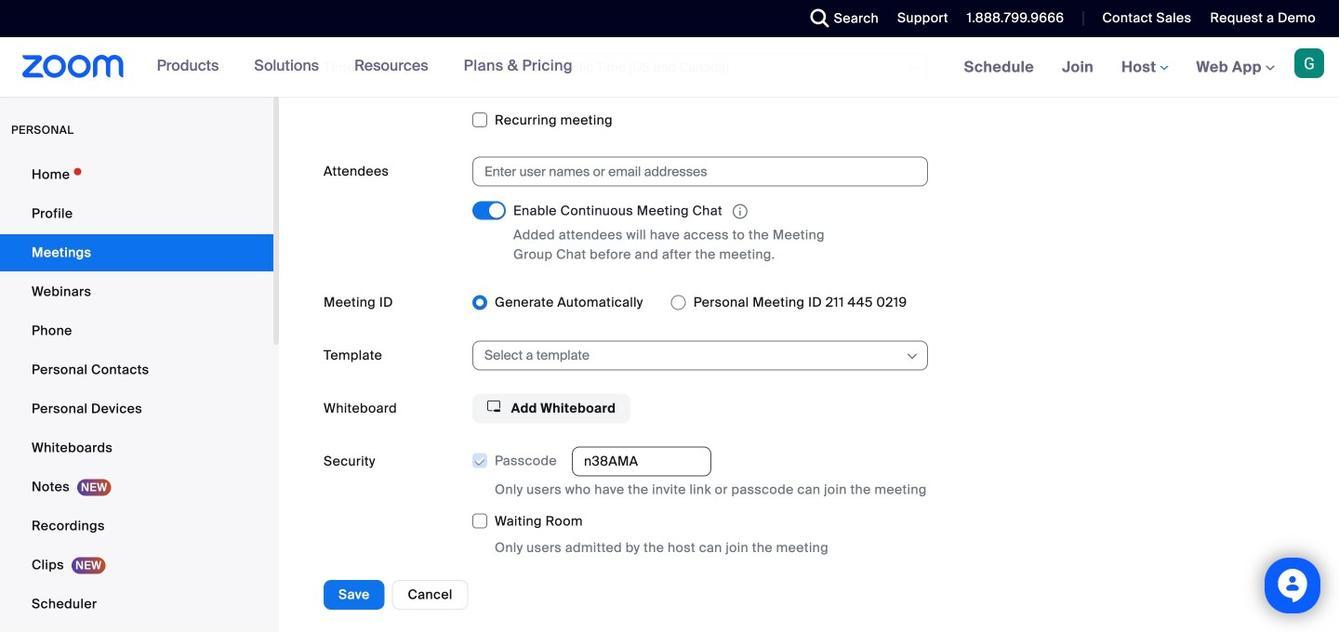 Task type: locate. For each thing, give the bounding box(es) containing it.
profile picture image
[[1295, 48, 1325, 78]]

zoom logo image
[[22, 55, 124, 78]]

Persistent Chat, enter email address,Enter user names or email addresses text field
[[485, 158, 900, 186]]

meetings navigation
[[951, 37, 1340, 98]]

banner
[[0, 37, 1340, 98]]

learn more about enable continuous meeting chat image
[[728, 203, 754, 220]]

application
[[514, 201, 867, 222]]

group
[[472, 447, 1295, 558]]

None text field
[[572, 447, 712, 477]]

add whiteboard image
[[488, 400, 501, 413]]

option group
[[473, 288, 1295, 318]]



Task type: vqa. For each thing, say whether or not it's contained in the screenshot.
option group
yes



Task type: describe. For each thing, give the bounding box(es) containing it.
personal menu menu
[[0, 156, 274, 633]]

product information navigation
[[143, 37, 587, 97]]

select meeting template text field
[[485, 342, 904, 370]]



